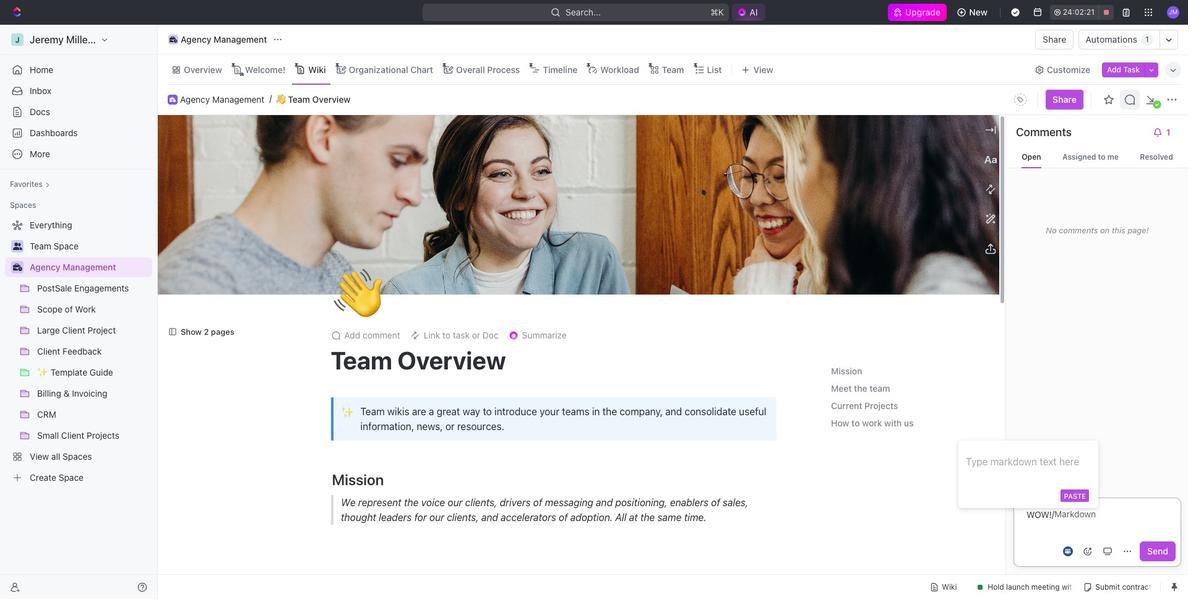 Task type: describe. For each thing, give the bounding box(es) containing it.
0 vertical spatial management
[[214, 34, 267, 45]]

work
[[862, 418, 882, 429]]

time.
[[684, 512, 706, 523]]

sales,
[[723, 497, 748, 508]]

new button
[[952, 2, 995, 22]]

or
[[445, 421, 455, 432]]

organizational chart link
[[346, 61, 433, 78]]

great
[[437, 406, 460, 417]]

home
[[30, 64, 53, 75]]

list link
[[705, 61, 722, 78]]

accelerators
[[501, 512, 556, 523]]

add task button
[[1102, 62, 1145, 77]]

add comment
[[344, 330, 400, 341]]

information,
[[361, 421, 414, 432]]

projects
[[865, 401, 898, 411]]

/
[[1052, 509, 1055, 519]]

a
[[429, 406, 434, 417]]

0 horizontal spatial our
[[429, 512, 444, 523]]

1 vertical spatial agency management link
[[180, 94, 264, 105]]

2 vertical spatial overview
[[398, 346, 506, 375]]

agency management link inside the agency management tree
[[30, 257, 150, 277]]

leaders
[[379, 512, 411, 523]]

wiki
[[308, 64, 326, 75]]

paste
[[1064, 492, 1086, 500]]

team for team overview
[[331, 346, 392, 375]]

agency management tree
[[5, 215, 152, 488]]

how to work with us
[[831, 418, 914, 429]]

0 vertical spatial our
[[447, 497, 462, 508]]

team for team wikis are a great way to introduce your teams in the company, and consolidate useful information, news, or resources.
[[361, 406, 385, 417]]

overall process link
[[454, 61, 520, 78]]

1
[[1146, 35, 1149, 44]]

0 vertical spatial mission
[[831, 366, 862, 377]]

markdown
[[1055, 509, 1096, 519]]

2
[[204, 327, 209, 337]]

0 horizontal spatial meet the team
[[332, 573, 429, 590]]

share button
[[1035, 30, 1074, 50]]

resolved
[[1140, 152, 1173, 162]]

consolidate
[[685, 406, 737, 417]]

timeline link
[[540, 61, 578, 78]]

organizational
[[349, 64, 408, 75]]

1 horizontal spatial of
[[558, 512, 568, 523]]

inbox
[[30, 85, 51, 96]]

current
[[831, 401, 862, 411]]

home link
[[5, 60, 152, 80]]

0 horizontal spatial mission
[[332, 471, 384, 489]]

in
[[592, 406, 600, 417]]

no
[[1046, 225, 1057, 235]]

team for team
[[662, 64, 684, 75]]

are
[[412, 406, 426, 417]]

customize
[[1047, 64, 1091, 75]]

2 vertical spatial and
[[481, 512, 498, 523]]

0 horizontal spatial meet
[[332, 573, 366, 590]]

me
[[1108, 152, 1119, 162]]

1 vertical spatial team
[[395, 573, 429, 590]]

business time image
[[13, 264, 22, 271]]

spaces
[[10, 201, 36, 210]]

adoption.
[[570, 512, 613, 523]]

list
[[707, 64, 722, 75]]

24:02:21
[[1063, 7, 1095, 17]]

on
[[1100, 225, 1110, 235]]

your
[[540, 406, 560, 417]]

business time image inside "agency management" link
[[169, 37, 177, 43]]

company,
[[620, 406, 663, 417]]

timeline
[[543, 64, 578, 75]]

add for add task
[[1107, 65, 1122, 74]]

⌘k
[[711, 7, 724, 17]]

team right 👋
[[288, 94, 310, 104]]

team wikis are a great way to introduce your teams in the company, and consolidate useful information, news, or resources.
[[361, 406, 769, 432]]

management inside tree
[[63, 262, 116, 272]]

add for add comment
[[344, 330, 360, 341]]

dashboards link
[[5, 123, 152, 143]]

share inside button
[[1043, 34, 1067, 45]]

overall
[[456, 64, 485, 75]]

search...
[[566, 7, 601, 17]]

show 2 pages
[[181, 327, 234, 337]]

send button
[[1140, 542, 1176, 561]]

messaging
[[545, 497, 593, 508]]

add task
[[1107, 65, 1140, 74]]

agency for "agency management" link within the agency management tree
[[30, 262, 60, 272]]

wiki link
[[306, 61, 326, 78]]

chart
[[410, 64, 433, 75]]

1 horizontal spatial team
[[870, 383, 890, 394]]

organizational chart
[[349, 64, 433, 75]]

0 vertical spatial clients,
[[465, 497, 497, 508]]

0 vertical spatial agency
[[181, 34, 211, 45]]

docs
[[30, 106, 50, 117]]

agency management for "agency management" link to the middle
[[180, 94, 264, 104]]

wikis
[[387, 406, 410, 417]]

team link
[[660, 61, 684, 78]]

and inside team wikis are a great way to introduce your teams in the company, and consolidate useful information, news, or resources.
[[665, 406, 682, 417]]

👋
[[276, 94, 286, 104]]

process
[[487, 64, 520, 75]]

this
[[1112, 225, 1126, 235]]

✨
[[341, 405, 354, 418]]

all
[[615, 512, 626, 523]]

1 horizontal spatial meet the team
[[831, 383, 890, 394]]

comments
[[1016, 126, 1072, 139]]



Task type: locate. For each thing, give the bounding box(es) containing it.
1 horizontal spatial to
[[852, 418, 860, 429]]

1 vertical spatial business time image
[[170, 97, 176, 102]]

1 horizontal spatial mission
[[831, 366, 862, 377]]

0 horizontal spatial team
[[395, 573, 429, 590]]

agency for "agency management" link to the middle
[[180, 94, 210, 104]]

1 vertical spatial meet
[[332, 573, 366, 590]]

clients, left drivers
[[465, 497, 497, 508]]

open
[[1022, 152, 1041, 162]]

workload link
[[598, 61, 639, 78]]

positioning,
[[615, 497, 667, 508]]

agency management link
[[165, 32, 270, 47], [180, 94, 264, 105], [30, 257, 150, 277]]

of down messaging
[[558, 512, 568, 523]]

of up accelerators
[[533, 497, 542, 508]]

2 vertical spatial to
[[852, 418, 860, 429]]

to right how
[[852, 418, 860, 429]]

to left me
[[1098, 152, 1106, 162]]

agency up overview link
[[181, 34, 211, 45]]

inbox link
[[5, 81, 152, 101]]

0 vertical spatial to
[[1098, 152, 1106, 162]]

agency management inside tree
[[30, 262, 116, 272]]

of
[[533, 497, 542, 508], [711, 497, 720, 508], [558, 512, 568, 523]]

team left list link
[[662, 64, 684, 75]]

24:02:21 button
[[1050, 5, 1114, 20]]

1 vertical spatial share
[[1053, 94, 1077, 105]]

0 horizontal spatial to
[[483, 406, 492, 417]]

1 horizontal spatial meet
[[831, 383, 852, 394]]

voice
[[421, 497, 445, 508]]

team overview
[[331, 346, 506, 375]]

👋 team overview
[[276, 94, 351, 104]]

overview link
[[181, 61, 222, 78]]

1 horizontal spatial and
[[596, 497, 612, 508]]

0 horizontal spatial of
[[533, 497, 542, 508]]

share up customize button
[[1043, 34, 1067, 45]]

0 horizontal spatial and
[[481, 512, 498, 523]]

team inside team link
[[662, 64, 684, 75]]

agency
[[181, 34, 211, 45], [180, 94, 210, 104], [30, 262, 60, 272]]

agency management down overview link
[[180, 94, 264, 104]]

the
[[854, 383, 867, 394], [603, 406, 617, 417], [404, 497, 418, 508], [640, 512, 655, 523], [370, 573, 392, 590]]

mission
[[831, 366, 862, 377], [332, 471, 384, 489]]

1 vertical spatial overview
[[312, 94, 351, 104]]

0 vertical spatial share
[[1043, 34, 1067, 45]]

dashboards
[[30, 127, 78, 138]]

task
[[1124, 65, 1140, 74]]

0 vertical spatial add
[[1107, 65, 1122, 74]]

and right the company,
[[665, 406, 682, 417]]

add left task
[[1107, 65, 1122, 74]]

assigned
[[1063, 152, 1096, 162]]

page!
[[1128, 225, 1149, 235]]

upgrade
[[906, 7, 941, 17]]

agency inside tree
[[30, 262, 60, 272]]

0 vertical spatial meet
[[831, 383, 852, 394]]

agency down overview link
[[180, 94, 210, 104]]

assigned to me
[[1063, 152, 1119, 162]]

2 horizontal spatial to
[[1098, 152, 1106, 162]]

us
[[904, 418, 914, 429]]

our down 'voice'
[[429, 512, 444, 523]]

agency management right business time icon
[[30, 262, 116, 272]]

comments
[[1059, 225, 1098, 235]]

the inside team wikis are a great way to introduce your teams in the company, and consolidate useful information, news, or resources.
[[603, 406, 617, 417]]

1 horizontal spatial overview
[[312, 94, 351, 104]]

team
[[870, 383, 890, 394], [395, 573, 429, 590]]

introduce
[[495, 406, 537, 417]]

to right way
[[483, 406, 492, 417]]

2 vertical spatial agency management link
[[30, 257, 150, 277]]

enablers
[[670, 497, 708, 508]]

useful
[[739, 406, 766, 417]]

1 vertical spatial to
[[483, 406, 492, 417]]

team up information,
[[361, 406, 385, 417]]

news,
[[417, 421, 443, 432]]

mission up we
[[332, 471, 384, 489]]

mission up current
[[831, 366, 862, 377]]

1 horizontal spatial our
[[447, 497, 462, 508]]

same
[[657, 512, 681, 523]]

team
[[662, 64, 684, 75], [288, 94, 310, 104], [331, 346, 392, 375], [361, 406, 385, 417]]

business time image
[[169, 37, 177, 43], [170, 97, 176, 102]]

and up adoption. at the bottom
[[596, 497, 612, 508]]

1 vertical spatial meet the team
[[332, 573, 429, 590]]

2 horizontal spatial and
[[665, 406, 682, 417]]

add inside add task button
[[1107, 65, 1122, 74]]

new
[[969, 7, 988, 17]]

favorites
[[10, 179, 43, 189]]

1 vertical spatial agency management
[[180, 94, 264, 104]]

2 horizontal spatial overview
[[398, 346, 506, 375]]

team down add comment at left bottom
[[331, 346, 392, 375]]

management
[[214, 34, 267, 45], [212, 94, 264, 104], [63, 262, 116, 272]]

no comments on this page!
[[1046, 225, 1149, 235]]

agency management
[[181, 34, 267, 45], [180, 94, 264, 104], [30, 262, 116, 272]]

current projects
[[831, 401, 898, 411]]

show
[[181, 327, 202, 337]]

send
[[1148, 546, 1168, 556]]

our right 'voice'
[[447, 497, 462, 508]]

agency management up overview link
[[181, 34, 267, 45]]

to for how
[[852, 418, 860, 429]]

thought
[[341, 512, 376, 523]]

welcome!
[[245, 64, 285, 75]]

overall process
[[456, 64, 520, 75]]

comment
[[363, 330, 400, 341]]

1 vertical spatial management
[[212, 94, 264, 104]]

with
[[884, 418, 902, 429]]

upgrade link
[[888, 4, 947, 21]]

2 vertical spatial agency management
[[30, 262, 116, 272]]

add
[[1107, 65, 1122, 74], [344, 330, 360, 341]]

way
[[463, 406, 480, 417]]

and left accelerators
[[481, 512, 498, 523]]

0 vertical spatial overview
[[184, 64, 222, 75]]

2 vertical spatial agency
[[30, 262, 60, 272]]

agency management for "agency management" link within the agency management tree
[[30, 262, 116, 272]]

2 vertical spatial management
[[63, 262, 116, 272]]

1 vertical spatial add
[[344, 330, 360, 341]]

and
[[665, 406, 682, 417], [596, 497, 612, 508], [481, 512, 498, 523]]

Type markdown text here text field
[[959, 456, 1099, 490]]

to inside team wikis are a great way to introduce your teams in the company, and consolidate useful information, news, or resources.
[[483, 406, 492, 417]]

0 vertical spatial agency management
[[181, 34, 267, 45]]

at
[[629, 512, 638, 523]]

1 vertical spatial our
[[429, 512, 444, 523]]

0 horizontal spatial overview
[[184, 64, 222, 75]]

teams
[[562, 406, 590, 417]]

team inside team wikis are a great way to introduce your teams in the company, and consolidate useful information, news, or resources.
[[361, 406, 385, 417]]

1 vertical spatial clients,
[[447, 512, 479, 523]]

0 vertical spatial team
[[870, 383, 890, 394]]

to for assigned
[[1098, 152, 1106, 162]]

agency right business time icon
[[30, 262, 60, 272]]

to
[[1098, 152, 1106, 162], [483, 406, 492, 417], [852, 418, 860, 429]]

overview left welcome! link
[[184, 64, 222, 75]]

customize button
[[1031, 61, 1094, 78]]

add left the comment at the bottom of the page
[[344, 330, 360, 341]]

0 vertical spatial meet the team
[[831, 383, 890, 394]]

welcome! link
[[243, 61, 285, 78]]

1 vertical spatial mission
[[332, 471, 384, 489]]

1 vertical spatial agency
[[180, 94, 210, 104]]

workload
[[600, 64, 639, 75]]

clients,
[[465, 497, 497, 508], [447, 512, 479, 523]]

docs link
[[5, 102, 152, 122]]

0 horizontal spatial add
[[344, 330, 360, 341]]

favorites button
[[5, 177, 55, 192]]

1 vertical spatial and
[[596, 497, 612, 508]]

0 vertical spatial business time image
[[169, 37, 177, 43]]

0 vertical spatial agency management link
[[165, 32, 270, 47]]

of left sales,
[[711, 497, 720, 508]]

0 vertical spatial and
[[665, 406, 682, 417]]

2 horizontal spatial of
[[711, 497, 720, 508]]

resources.
[[457, 421, 504, 432]]

overview up great
[[398, 346, 506, 375]]

for
[[414, 512, 427, 523]]

drivers
[[500, 497, 530, 508]]

clients, right for
[[447, 512, 479, 523]]

how
[[831, 418, 849, 429]]

1 horizontal spatial add
[[1107, 65, 1122, 74]]

overview down the wiki
[[312, 94, 351, 104]]

share down customize button
[[1053, 94, 1077, 105]]

sidebar navigation
[[0, 25, 158, 599]]

represent
[[358, 497, 401, 508]]

wow! / markdown
[[1027, 509, 1096, 520]]

our
[[447, 497, 462, 508], [429, 512, 444, 523]]



Task type: vqa. For each thing, say whether or not it's contained in the screenshot.
clients,
yes



